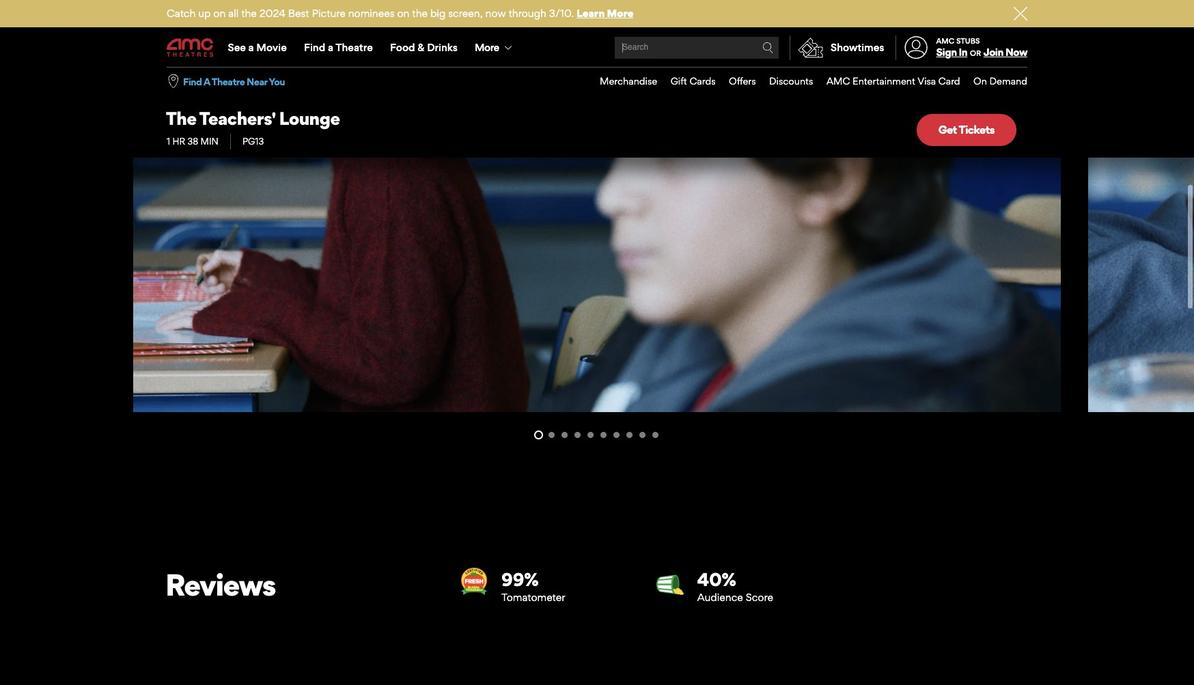 Task type: describe. For each thing, give the bounding box(es) containing it.
gift
[[671, 75, 687, 87]]

score
[[746, 588, 773, 601]]

amc for sign
[[936, 36, 955, 46]]

user profile image
[[897, 36, 935, 59]]

40%
[[697, 566, 736, 587]]

or
[[970, 49, 981, 58]]

see a movie link
[[219, 29, 295, 67]]

join now button
[[984, 46, 1027, 59]]

lounge
[[279, 107, 340, 129]]

learn
[[577, 7, 605, 20]]

find a theatre near you
[[183, 76, 285, 87]]

discounts link
[[756, 68, 813, 95]]

sign in or join amc stubs element
[[895, 29, 1027, 67]]

food & drinks
[[390, 41, 458, 54]]

previous slide image
[[491, 423, 532, 442]]

1 hr 38 min
[[167, 136, 219, 147]]

the teachers' lounge
[[166, 107, 340, 129]]

menu containing merchandise
[[586, 68, 1027, 95]]

now
[[1005, 46, 1027, 59]]

a for movie
[[248, 41, 254, 54]]

food
[[390, 41, 415, 54]]

amc entertainment visa card link
[[813, 68, 960, 95]]

catch
[[167, 7, 196, 20]]

99%
[[501, 566, 539, 587]]

join
[[984, 46, 1003, 59]]

a
[[204, 76, 210, 87]]

screen,
[[448, 7, 483, 20]]

tomatometer
[[501, 588, 565, 601]]

on demand link
[[960, 68, 1027, 95]]

drinks
[[427, 41, 458, 54]]

find a theatre link
[[295, 29, 381, 67]]

pg13
[[242, 136, 264, 147]]

showtimes link
[[790, 36, 884, 60]]

showtimes image
[[790, 36, 831, 60]]

1 on from the left
[[213, 7, 226, 20]]

submit search icon image
[[762, 42, 773, 53]]

entertainment
[[853, 75, 915, 87]]

find a theatre near you button
[[183, 75, 285, 88]]

rotten tomatoes certified fresh image
[[460, 565, 488, 592]]

discounts
[[769, 75, 813, 87]]

99% tomatometer
[[501, 566, 565, 601]]

card
[[939, 75, 960, 87]]

all
[[228, 7, 239, 20]]

get tickets link
[[917, 114, 1016, 146]]

more inside button
[[475, 41, 499, 54]]

tickets
[[959, 123, 995, 137]]

you
[[269, 76, 285, 87]]

big
[[430, 7, 446, 20]]

movie
[[256, 41, 287, 54]]



Task type: locate. For each thing, give the bounding box(es) containing it.
0 horizontal spatial amc
[[827, 75, 850, 87]]

amc up sign
[[936, 36, 955, 46]]

find a theatre
[[304, 41, 373, 54]]

more
[[607, 7, 634, 20], [475, 41, 499, 54]]

find down 'picture'
[[304, 41, 325, 54]]

find inside the find a theatre link
[[304, 41, 325, 54]]

amc
[[936, 36, 955, 46], [827, 75, 850, 87]]

menu
[[167, 29, 1027, 67], [586, 68, 1027, 95]]

1
[[167, 136, 170, 147]]

1 vertical spatial more
[[475, 41, 499, 54]]

theatre for a
[[336, 41, 373, 54]]

2 on from the left
[[397, 7, 410, 20]]

see a movie
[[228, 41, 287, 54]]

theatre inside menu
[[336, 41, 373, 54]]

38
[[187, 136, 198, 147]]

get tickets
[[938, 123, 995, 137]]

teachers'
[[199, 107, 276, 129]]

0 horizontal spatial the
[[241, 7, 257, 20]]

the
[[166, 107, 196, 129]]

find for find a theatre near you
[[183, 76, 202, 87]]

more button
[[466, 29, 523, 67]]

reviews
[[165, 564, 275, 600]]

1 horizontal spatial find
[[304, 41, 325, 54]]

a right see
[[248, 41, 254, 54]]

on
[[213, 7, 226, 20], [397, 7, 410, 20]]

1 horizontal spatial amc
[[936, 36, 955, 46]]

0 horizontal spatial find
[[183, 76, 202, 87]]

visa
[[918, 75, 936, 87]]

audience
[[697, 588, 743, 601]]

showtimes
[[831, 41, 884, 54]]

amc entertainment visa card
[[827, 75, 960, 87]]

the
[[241, 7, 257, 20], [412, 7, 428, 20]]

theatre
[[336, 41, 373, 54], [212, 76, 245, 87]]

3/10.
[[549, 7, 574, 20]]

cards
[[690, 75, 716, 87]]

picture
[[312, 7, 346, 20]]

gift cards
[[671, 75, 716, 87]]

2 the from the left
[[412, 7, 428, 20]]

more right learn
[[607, 7, 634, 20]]

amc for visa
[[827, 75, 850, 87]]

&
[[418, 41, 425, 54]]

a down 'picture'
[[328, 41, 333, 54]]

1 a from the left
[[248, 41, 254, 54]]

0 vertical spatial more
[[607, 7, 634, 20]]

0 horizontal spatial a
[[248, 41, 254, 54]]

1 vertical spatial menu
[[586, 68, 1027, 95]]

0 horizontal spatial on
[[213, 7, 226, 20]]

theatre right a
[[212, 76, 245, 87]]

food & drinks link
[[381, 29, 466, 67]]

min
[[201, 136, 219, 147]]

through
[[509, 7, 546, 20]]

1 horizontal spatial more
[[607, 7, 634, 20]]

on demand
[[974, 75, 1027, 87]]

0 vertical spatial theatre
[[336, 41, 373, 54]]

catch up on all the 2024 best picture nominees on the big screen, now through 3/10. learn more
[[167, 7, 634, 20]]

0 vertical spatial amc
[[936, 36, 955, 46]]

in
[[959, 46, 967, 59]]

1 vertical spatial find
[[183, 76, 202, 87]]

rotten tomatoes image
[[656, 565, 684, 592]]

learn more link
[[577, 7, 634, 20]]

nominees
[[348, 7, 395, 20]]

1 the from the left
[[241, 7, 257, 20]]

find
[[304, 41, 325, 54], [183, 76, 202, 87]]

1 horizontal spatial the
[[412, 7, 428, 20]]

on
[[974, 75, 987, 87]]

the right all
[[241, 7, 257, 20]]

near
[[247, 76, 267, 87]]

0 horizontal spatial theatre
[[212, 76, 245, 87]]

find left a
[[183, 76, 202, 87]]

merchandise
[[600, 75, 657, 87]]

40% audience score
[[697, 566, 773, 601]]

more down now
[[475, 41, 499, 54]]

amc inside amc stubs sign in or join now
[[936, 36, 955, 46]]

find inside 'find a theatre near you' button
[[183, 76, 202, 87]]

0 horizontal spatial more
[[475, 41, 499, 54]]

menu down learn
[[167, 29, 1027, 67]]

menu down showtimes image
[[586, 68, 1027, 95]]

amc logo image
[[167, 39, 215, 57], [167, 39, 215, 57]]

2024
[[259, 7, 285, 20]]

demand
[[990, 75, 1027, 87]]

search the AMC website text field
[[620, 43, 762, 53]]

0 vertical spatial find
[[304, 41, 325, 54]]

best
[[288, 7, 309, 20]]

1 vertical spatial theatre
[[212, 76, 245, 87]]

gift cards link
[[657, 68, 716, 95]]

theatre inside button
[[212, 76, 245, 87]]

stubs
[[956, 36, 980, 46]]

get
[[938, 123, 957, 137]]

a inside "link"
[[248, 41, 254, 54]]

theatre for a
[[212, 76, 245, 87]]

amc inside "link"
[[827, 75, 850, 87]]

hr
[[172, 136, 185, 147]]

2 a from the left
[[328, 41, 333, 54]]

amc down showtimes link
[[827, 75, 850, 87]]

offers
[[729, 75, 756, 87]]

a
[[248, 41, 254, 54], [328, 41, 333, 54]]

sign
[[936, 46, 957, 59]]

up
[[198, 7, 211, 20]]

0 vertical spatial menu
[[167, 29, 1027, 67]]

a for theatre
[[328, 41, 333, 54]]

now
[[485, 7, 506, 20]]

theatre down the nominees
[[336, 41, 373, 54]]

1 horizontal spatial on
[[397, 7, 410, 20]]

offers link
[[716, 68, 756, 95]]

the left the big
[[412, 7, 428, 20]]

1 horizontal spatial a
[[328, 41, 333, 54]]

menu containing more
[[167, 29, 1027, 67]]

see
[[228, 41, 246, 54]]

on right the nominees
[[397, 7, 410, 20]]

find for find a theatre
[[304, 41, 325, 54]]

1 vertical spatial amc
[[827, 75, 850, 87]]

1 horizontal spatial theatre
[[336, 41, 373, 54]]

sign in button
[[936, 46, 967, 59]]

merchandise link
[[586, 68, 657, 95]]

amc stubs sign in or join now
[[936, 36, 1027, 59]]

on left all
[[213, 7, 226, 20]]



Task type: vqa. For each thing, say whether or not it's contained in the screenshot.
THE TEACHERS' LOUNGE
yes



